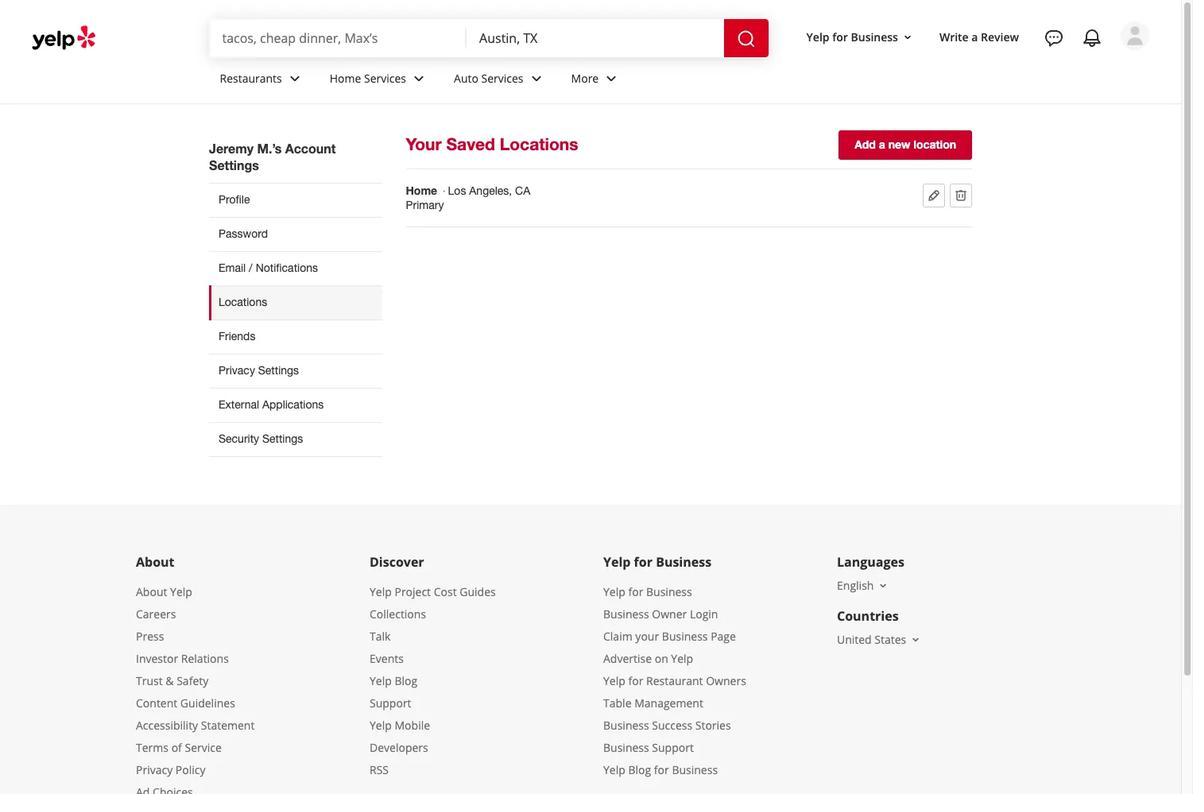 Task type: locate. For each thing, give the bounding box(es) containing it.
security settings link
[[209, 422, 382, 457]]

1 vertical spatial 16 chevron down v2 image
[[910, 634, 923, 646]]

1 horizontal spatial 24 chevron down v2 image
[[527, 69, 546, 88]]

0 vertical spatial support
[[370, 696, 412, 711]]

support down yelp blog link
[[370, 696, 412, 711]]

for
[[833, 29, 849, 44], [634, 553, 653, 571], [629, 585, 644, 600], [629, 674, 644, 689], [654, 763, 670, 778]]

home services link
[[317, 57, 441, 103]]

1 horizontal spatial home
[[406, 184, 438, 197]]

user actions element
[[794, 20, 1172, 118]]

0 horizontal spatial privacy
[[136, 763, 173, 778]]

1 24 chevron down v2 image from the left
[[410, 69, 429, 88]]

owner
[[652, 607, 687, 622]]

careers link
[[136, 607, 176, 622]]

more
[[572, 70, 599, 86]]

write
[[940, 29, 969, 44]]

messages image
[[1045, 29, 1064, 48]]

settings down applications
[[262, 433, 303, 445]]

24 chevron down v2 image right auto services
[[527, 69, 546, 88]]

1 none field from the left
[[222, 29, 454, 47]]

services down find field
[[364, 70, 406, 86]]

press
[[136, 629, 164, 644]]

0 horizontal spatial support
[[370, 696, 412, 711]]

16 chevron down v2 image inside united states 'popup button'
[[910, 634, 923, 646]]

/
[[249, 262, 253, 274]]

1 24 chevron down v2 image from the left
[[285, 69, 304, 88]]

home services
[[330, 70, 406, 86]]

discover
[[370, 553, 424, 571]]

your saved locations
[[406, 134, 579, 154]]

about
[[136, 553, 175, 571], [136, 585, 167, 600]]

developers
[[370, 740, 429, 756]]

24 chevron down v2 image left auto
[[410, 69, 429, 88]]

1 horizontal spatial none field
[[480, 29, 712, 47]]

a for write
[[972, 29, 979, 44]]

privacy inside about yelp careers press investor relations trust & safety content guidelines accessibility statement terms of service privacy policy
[[136, 763, 173, 778]]

restaurant
[[647, 674, 704, 689]]

16 chevron down v2 image
[[902, 31, 915, 43], [910, 634, 923, 646]]

auto services
[[454, 70, 524, 86]]

about up about yelp link
[[136, 553, 175, 571]]

24 chevron down v2 image inside more link
[[602, 69, 621, 88]]

yelp project cost guides collections talk events yelp blog support yelp mobile developers rss
[[370, 585, 496, 778]]

24 chevron down v2 image right more
[[602, 69, 621, 88]]

none field up more
[[480, 29, 712, 47]]

0 vertical spatial settings
[[209, 157, 259, 173]]

24 chevron down v2 image
[[410, 69, 429, 88], [527, 69, 546, 88]]

home for home
[[406, 184, 438, 197]]

careers
[[136, 607, 176, 622]]

1 horizontal spatial a
[[972, 29, 979, 44]]

locations inside locations link
[[219, 296, 267, 309]]

yelp right 'search' "icon"
[[807, 29, 830, 44]]

yelp inside about yelp careers press investor relations trust & safety content guidelines accessibility statement terms of service privacy policy
[[170, 585, 192, 600]]

none field find
[[222, 29, 454, 47]]

states
[[875, 632, 907, 647]]

a
[[972, 29, 979, 44], [880, 138, 886, 151]]

services right auto
[[482, 70, 524, 86]]

None field
[[222, 29, 454, 47], [480, 29, 712, 47]]

united states
[[838, 632, 907, 647]]

0 vertical spatial a
[[972, 29, 979, 44]]

business owner login link
[[604, 607, 719, 622]]

none field up "home services"
[[222, 29, 454, 47]]

1 vertical spatial about
[[136, 585, 167, 600]]

password
[[219, 227, 268, 240]]

business support link
[[604, 740, 694, 756]]

privacy down terms
[[136, 763, 173, 778]]

0 vertical spatial yelp for business
[[807, 29, 899, 44]]

24 chevron down v2 image inside home services link
[[410, 69, 429, 88]]

0 vertical spatial blog
[[395, 674, 418, 689]]

0 horizontal spatial 24 chevron down v2 image
[[410, 69, 429, 88]]

settings for privacy
[[258, 364, 299, 377]]

1 vertical spatial support
[[652, 740, 694, 756]]

home inside business categories element
[[330, 70, 361, 86]]

24 chevron down v2 image for more
[[602, 69, 621, 88]]

1 horizontal spatial yelp for business
[[807, 29, 899, 44]]

home
[[330, 70, 361, 86], [406, 184, 438, 197]]

yelp
[[807, 29, 830, 44], [604, 553, 631, 571], [170, 585, 192, 600], [370, 585, 392, 600], [604, 585, 626, 600], [672, 651, 694, 666], [370, 674, 392, 689], [604, 674, 626, 689], [370, 718, 392, 733], [604, 763, 626, 778]]

0 horizontal spatial services
[[364, 70, 406, 86]]

1 services from the left
[[364, 70, 406, 86]]

business inside the yelp for business button
[[851, 29, 899, 44]]

notifications
[[256, 262, 318, 274]]

blog inside the yelp for business business owner login claim your business page advertise on yelp yelp for restaurant owners table management business success stories business support yelp blog for business
[[629, 763, 652, 778]]

1 vertical spatial locations
[[219, 296, 267, 309]]

settings inside jeremy m.'s account settings
[[209, 157, 259, 173]]

yelp for business
[[807, 29, 899, 44], [604, 553, 712, 571]]

yelp for business link
[[604, 585, 693, 600]]

0 vertical spatial privacy
[[219, 364, 255, 377]]

1 vertical spatial settings
[[258, 364, 299, 377]]

your
[[636, 629, 660, 644]]

locations up ca
[[500, 134, 579, 154]]

1 horizontal spatial support
[[652, 740, 694, 756]]

0 horizontal spatial home
[[330, 70, 361, 86]]

investor relations link
[[136, 651, 229, 666]]

24 chevron down v2 image right the restaurants at left top
[[285, 69, 304, 88]]

settings inside 'link'
[[262, 433, 303, 445]]

0 horizontal spatial none field
[[222, 29, 454, 47]]

terms of service link
[[136, 740, 222, 756]]

security
[[219, 433, 259, 445]]

business success stories link
[[604, 718, 731, 733]]

table
[[604, 696, 632, 711]]

privacy down the friends
[[219, 364, 255, 377]]

yelp up yelp for business link
[[604, 553, 631, 571]]

locations
[[500, 134, 579, 154], [219, 296, 267, 309]]

privacy settings link
[[209, 354, 382, 388]]

1 horizontal spatial privacy
[[219, 364, 255, 377]]

restaurants link
[[207, 57, 317, 103]]

blog up support link
[[395, 674, 418, 689]]

Find text field
[[222, 29, 454, 47]]

1 horizontal spatial locations
[[500, 134, 579, 154]]

about for about yelp careers press investor relations trust & safety content guidelines accessibility statement terms of service privacy policy
[[136, 585, 167, 600]]

Near text field
[[480, 29, 712, 47]]

0 horizontal spatial blog
[[395, 674, 418, 689]]

a right add
[[880, 138, 886, 151]]

rss
[[370, 763, 389, 778]]

home down find field
[[330, 70, 361, 86]]

support link
[[370, 696, 412, 711]]

0 vertical spatial about
[[136, 553, 175, 571]]

0 vertical spatial 16 chevron down v2 image
[[902, 31, 915, 43]]

locations link
[[209, 286, 382, 320]]

rss link
[[370, 763, 389, 778]]

united
[[838, 632, 872, 647]]

yelp up careers link
[[170, 585, 192, 600]]

accessibility statement link
[[136, 718, 255, 733]]

0 vertical spatial locations
[[500, 134, 579, 154]]

settings up external applications on the bottom left
[[258, 364, 299, 377]]

yelp blog link
[[370, 674, 418, 689]]

home for home services
[[330, 70, 361, 86]]

0 horizontal spatial yelp for business
[[604, 553, 712, 571]]

2 services from the left
[[482, 70, 524, 86]]

locations up the friends
[[219, 296, 267, 309]]

write a review
[[940, 29, 1020, 44]]

services for home services
[[364, 70, 406, 86]]

None search field
[[210, 19, 772, 57]]

0 vertical spatial home
[[330, 70, 361, 86]]

2 vertical spatial settings
[[262, 433, 303, 445]]

united states button
[[838, 632, 923, 647]]

2 24 chevron down v2 image from the left
[[527, 69, 546, 88]]

about yelp careers press investor relations trust & safety content guidelines accessibility statement terms of service privacy policy
[[136, 585, 255, 778]]

about up careers
[[136, 585, 167, 600]]

primary
[[406, 199, 444, 212]]

1 vertical spatial home
[[406, 184, 438, 197]]

privacy
[[219, 364, 255, 377], [136, 763, 173, 778]]

blog down the business support link
[[629, 763, 652, 778]]

a right write at right
[[972, 29, 979, 44]]

investor
[[136, 651, 178, 666]]

2 none field from the left
[[480, 29, 712, 47]]

24 chevron down v2 image
[[285, 69, 304, 88], [602, 69, 621, 88]]

restaurants
[[220, 70, 282, 86]]

24 chevron down v2 image inside restaurants link
[[285, 69, 304, 88]]

16 chevron down v2 image for yelp for business
[[902, 31, 915, 43]]

services
[[364, 70, 406, 86], [482, 70, 524, 86]]

2 about from the top
[[136, 585, 167, 600]]

16 chevron down v2 image right states
[[910, 634, 923, 646]]

0 horizontal spatial locations
[[219, 296, 267, 309]]

support
[[370, 696, 412, 711], [652, 740, 694, 756]]

16 chevron down v2 image left write at right
[[902, 31, 915, 43]]

services for auto services
[[482, 70, 524, 86]]

24 chevron down v2 image inside auto services link
[[527, 69, 546, 88]]

&
[[166, 674, 174, 689]]

yelp inside button
[[807, 29, 830, 44]]

external applications link
[[209, 388, 382, 422]]

notifications image
[[1083, 29, 1102, 48]]

privacy settings
[[219, 364, 299, 377]]

settings down jeremy
[[209, 157, 259, 173]]

16 chevron down v2 image for united states
[[910, 634, 923, 646]]

24 chevron down v2 image for home services
[[410, 69, 429, 88]]

1 horizontal spatial blog
[[629, 763, 652, 778]]

1 about from the top
[[136, 553, 175, 571]]

about inside about yelp careers press investor relations trust & safety content guidelines accessibility statement terms of service privacy policy
[[136, 585, 167, 600]]

1 vertical spatial a
[[880, 138, 886, 151]]

support inside the yelp for business business owner login claim your business page advertise on yelp yelp for restaurant owners table management business success stories business support yelp blog for business
[[652, 740, 694, 756]]

1 horizontal spatial services
[[482, 70, 524, 86]]

2 24 chevron down v2 image from the left
[[602, 69, 621, 88]]

a for add
[[880, 138, 886, 151]]

1 vertical spatial blog
[[629, 763, 652, 778]]

1 vertical spatial privacy
[[136, 763, 173, 778]]

0 horizontal spatial 24 chevron down v2 image
[[285, 69, 304, 88]]

service
[[185, 740, 222, 756]]

16 chevron down v2 image inside the yelp for business button
[[902, 31, 915, 43]]

0 horizontal spatial a
[[880, 138, 886, 151]]

policy
[[176, 763, 206, 778]]

1 vertical spatial yelp for business
[[604, 553, 712, 571]]

support down success in the bottom of the page
[[652, 740, 694, 756]]

support inside the yelp project cost guides collections talk events yelp blog support yelp mobile developers rss
[[370, 696, 412, 711]]

home up primary
[[406, 184, 438, 197]]

1 horizontal spatial 24 chevron down v2 image
[[602, 69, 621, 88]]

claim your business page link
[[604, 629, 736, 644]]



Task type: describe. For each thing, give the bounding box(es) containing it.
privacy policy link
[[136, 763, 206, 778]]

accessibility
[[136, 718, 198, 733]]

english button
[[838, 578, 890, 593]]

yelp project cost guides link
[[370, 585, 496, 600]]

email / notifications
[[219, 262, 318, 274]]

friends link
[[209, 320, 382, 354]]

about yelp link
[[136, 585, 192, 600]]

blog inside the yelp project cost guides collections talk events yelp blog support yelp mobile developers rss
[[395, 674, 418, 689]]

talk
[[370, 629, 391, 644]]

owners
[[706, 674, 747, 689]]

terms
[[136, 740, 169, 756]]

24 chevron down v2 image for auto services
[[527, 69, 546, 88]]

yelp for restaurant owners link
[[604, 674, 747, 689]]

of
[[172, 740, 182, 756]]

external applications
[[219, 398, 324, 411]]

account
[[285, 141, 336, 156]]

add a new location link
[[839, 130, 973, 160]]

business categories element
[[207, 57, 1150, 103]]

add a new location
[[855, 138, 957, 151]]

guides
[[460, 585, 496, 600]]

more link
[[559, 57, 634, 103]]

table management link
[[604, 696, 704, 711]]

collections link
[[370, 607, 426, 622]]

none field near
[[480, 29, 712, 47]]

collections
[[370, 607, 426, 622]]

settings for security
[[262, 433, 303, 445]]

yelp right on
[[672, 651, 694, 666]]

management
[[635, 696, 704, 711]]

trust & safety link
[[136, 674, 209, 689]]

project
[[395, 585, 431, 600]]

countries
[[838, 608, 899, 625]]

location
[[914, 138, 957, 151]]

los
[[448, 185, 466, 197]]

claim
[[604, 629, 633, 644]]

auto
[[454, 70, 479, 86]]

applications
[[262, 398, 324, 411]]

relations
[[181, 651, 229, 666]]

events
[[370, 651, 404, 666]]

page
[[711, 629, 736, 644]]

search image
[[737, 29, 756, 48]]

statement
[[201, 718, 255, 733]]

yelp for business button
[[801, 23, 921, 51]]

press link
[[136, 629, 164, 644]]

jeremy
[[209, 141, 254, 156]]

content
[[136, 696, 178, 711]]

review
[[982, 29, 1020, 44]]

los angeles, ca primary
[[406, 185, 531, 212]]

email
[[219, 262, 246, 274]]

for inside the yelp for business button
[[833, 29, 849, 44]]

english
[[838, 578, 874, 593]]

guidelines
[[180, 696, 235, 711]]

security settings
[[219, 433, 303, 445]]

yelp up table
[[604, 674, 626, 689]]

trust
[[136, 674, 163, 689]]

email / notifications link
[[209, 251, 382, 286]]

add
[[855, 138, 876, 151]]

yelp for business inside button
[[807, 29, 899, 44]]

password link
[[209, 217, 382, 251]]

about for about
[[136, 553, 175, 571]]

yelp down events
[[370, 674, 392, 689]]

jeremy m. image
[[1121, 21, 1150, 50]]

saved
[[447, 134, 495, 154]]

yelp down support link
[[370, 718, 392, 733]]

yelp blog for business link
[[604, 763, 718, 778]]

advertise on yelp link
[[604, 651, 694, 666]]

write a review link
[[934, 23, 1026, 51]]

talk link
[[370, 629, 391, 644]]

24 chevron down v2 image for restaurants
[[285, 69, 304, 88]]

m.'s
[[257, 141, 282, 156]]

external
[[219, 398, 259, 411]]

16 chevron down v2 image
[[878, 580, 890, 592]]

languages
[[838, 553, 905, 571]]

content guidelines link
[[136, 696, 235, 711]]

yelp for business business owner login claim your business page advertise on yelp yelp for restaurant owners table management business success stories business support yelp blog for business
[[604, 585, 747, 778]]

privacy inside privacy settings link
[[219, 364, 255, 377]]

advertise
[[604, 651, 652, 666]]

safety
[[177, 674, 209, 689]]

events link
[[370, 651, 404, 666]]

yelp up "collections" link
[[370, 585, 392, 600]]

yelp down the business support link
[[604, 763, 626, 778]]

jeremy m.'s account settings
[[209, 141, 336, 173]]

yelp up claim
[[604, 585, 626, 600]]

on
[[655, 651, 669, 666]]

new
[[889, 138, 911, 151]]

stories
[[696, 718, 731, 733]]

friends
[[219, 330, 256, 343]]

profile link
[[209, 183, 382, 217]]

cost
[[434, 585, 457, 600]]

angeles,
[[469, 185, 512, 197]]



Task type: vqa. For each thing, say whether or not it's contained in the screenshot.
Jeremy M.'s Account Settings at the left of page
yes



